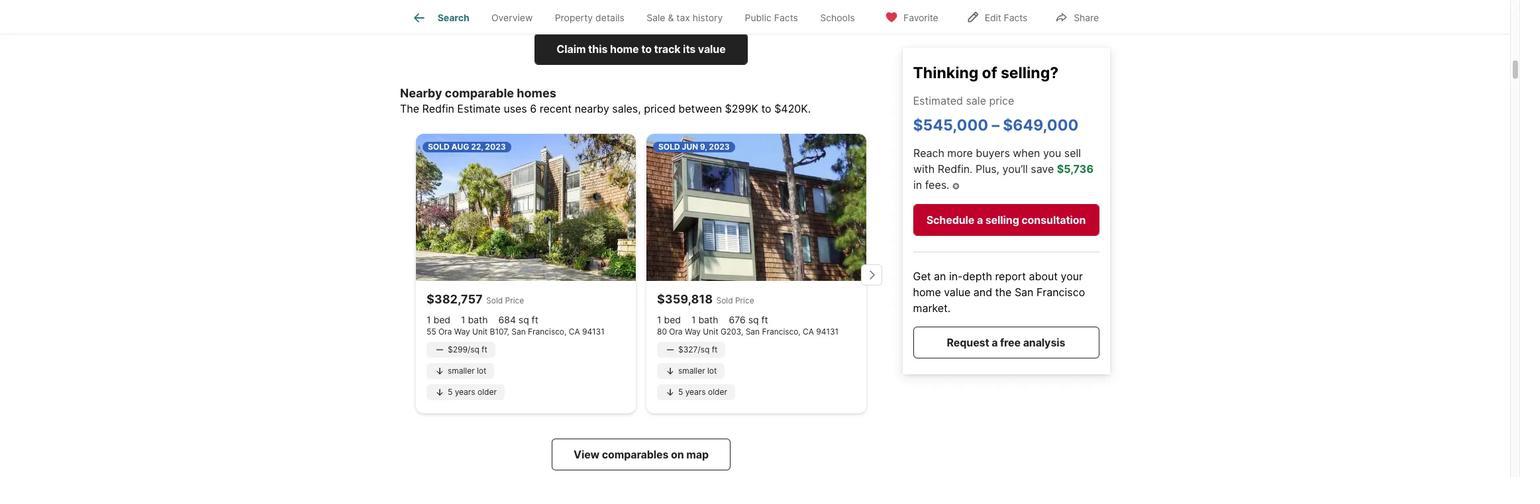 Task type: vqa. For each thing, say whether or not it's contained in the screenshot.
second SOLD from the left
yes



Task type: describe. For each thing, give the bounding box(es) containing it.
sold jun 9, 2023
[[659, 142, 730, 152]]

get an in-depth report about your home value and the
[[914, 270, 1084, 299]]

b107,
[[490, 326, 510, 336]]

favorite
[[904, 12, 939, 23]]

claim this home to track its value button
[[535, 33, 748, 65]]

the
[[996, 286, 1012, 299]]

2023 for $382,757
[[485, 142, 506, 152]]

francisco, for $382,757
[[528, 326, 567, 336]]

sale
[[967, 95, 987, 108]]

selling
[[986, 214, 1020, 227]]

favorite button
[[874, 3, 950, 30]]

schedule a selling consultation button
[[914, 205, 1100, 237]]

g203,
[[721, 326, 744, 336]]

4 1 from the left
[[692, 314, 696, 325]]

estimated
[[914, 95, 964, 108]]

schedule a selling consultation
[[927, 214, 1087, 227]]

buyers
[[976, 147, 1010, 160]]

sell
[[1065, 147, 1082, 160]]

smaller for $382,757
[[448, 366, 475, 376]]

3 1 from the left
[[657, 314, 662, 325]]

analysis
[[1024, 337, 1066, 350]]

1 bath for $382,757
[[461, 314, 488, 325]]

view
[[574, 448, 600, 461]]

2 1 from the left
[[461, 314, 466, 325]]

older for $359,818
[[708, 387, 728, 397]]

request a free analysis
[[948, 337, 1066, 350]]

photo of 80 ora way unit g203, san francisco, ca 94131 image
[[647, 134, 867, 281]]

1 1 from the left
[[427, 314, 431, 325]]

smaller lot for $359,818
[[679, 366, 717, 376]]

55
[[427, 326, 436, 336]]

sold aug 22, 2023
[[428, 142, 506, 152]]

$327/sq
[[679, 345, 710, 355]]

view comparables on map button
[[552, 438, 731, 470]]

sq for $382,757
[[519, 314, 529, 325]]

comparable
[[445, 86, 514, 100]]

estimate
[[457, 102, 501, 116]]

nearby
[[575, 102, 610, 116]]

an
[[935, 270, 947, 284]]

selling?
[[1002, 64, 1059, 82]]

ft up 55 ora way unit b107, san francisco, ca 94131
[[532, 314, 539, 325]]

80 ora way unit g203, san francisco, ca 94131
[[657, 326, 839, 336]]

price for $382,757
[[505, 295, 524, 305]]

tab list containing search
[[400, 0, 877, 34]]

about
[[1030, 270, 1059, 284]]

report
[[996, 270, 1027, 284]]

$545,000
[[914, 116, 989, 135]]

your
[[1062, 270, 1084, 284]]

676 sq ft
[[729, 314, 768, 325]]

free
[[1001, 337, 1022, 350]]

photo of 55 ora way unit b107, san francisco, ca 94131 image
[[416, 134, 636, 281]]

reach
[[914, 147, 945, 160]]

overview
[[492, 12, 533, 23]]

estimated sale price
[[914, 95, 1015, 108]]

san for $382,757
[[512, 326, 526, 336]]

consultation
[[1022, 214, 1087, 227]]

between
[[679, 102, 722, 116]]

in
[[914, 178, 923, 192]]

1 bed for $382,757
[[427, 314, 451, 325]]

comparables
[[602, 448, 669, 461]]

view comparables on map
[[574, 448, 709, 461]]

ora for $382,757
[[439, 326, 452, 336]]

to inside button
[[642, 42, 652, 56]]

$649,000
[[1004, 116, 1079, 135]]

francisco, for $359,818
[[762, 326, 801, 336]]

its
[[683, 42, 696, 56]]

edit facts
[[985, 12, 1028, 23]]

you'll
[[1003, 163, 1028, 176]]

schools tab
[[809, 2, 866, 34]]

5 for $382,757
[[448, 387, 453, 397]]

unit for $382,757
[[473, 326, 488, 336]]

smaller lot for $382,757
[[448, 366, 487, 376]]

map
[[687, 448, 709, 461]]

property
[[555, 12, 593, 23]]

details
[[596, 12, 625, 23]]

22,
[[471, 142, 483, 152]]

$420k.
[[775, 102, 811, 116]]

684 sq ft
[[499, 314, 539, 325]]

you
[[1044, 147, 1062, 160]]

&
[[668, 12, 674, 23]]

public facts tab
[[734, 2, 809, 34]]

2023 for $359,818
[[709, 142, 730, 152]]

next image
[[861, 264, 883, 286]]

way for $359,818
[[685, 326, 701, 336]]

$5,736 in fees.
[[914, 163, 1094, 192]]

94131 for $359,818
[[817, 326, 839, 336]]

94131 for $382,757
[[582, 326, 605, 336]]

price
[[990, 95, 1015, 108]]

depth
[[963, 270, 993, 284]]

in-
[[950, 270, 963, 284]]

request a free analysis button
[[914, 327, 1100, 359]]

save
[[1031, 163, 1054, 176]]

when
[[1013, 147, 1041, 160]]

bath for $359,818
[[699, 314, 719, 325]]

public
[[745, 12, 772, 23]]

older for $382,757
[[478, 387, 497, 397]]

nearby comparable homes the redfin estimate uses 6 recent nearby sales, priced between $299k to $420k.
[[400, 86, 811, 116]]

home inside get an in-depth report about your home value and the
[[914, 286, 942, 299]]

$382,757
[[427, 292, 483, 306]]

more
[[948, 147, 973, 160]]

ora for $359,818
[[669, 326, 683, 336]]



Task type: locate. For each thing, give the bounding box(es) containing it.
1 horizontal spatial 5
[[679, 387, 683, 397]]

1 horizontal spatial sold
[[659, 142, 680, 152]]

1 horizontal spatial sold
[[717, 295, 733, 305]]

recent
[[540, 102, 572, 116]]

san right the
[[1015, 286, 1034, 299]]

sold
[[428, 142, 450, 152], [659, 142, 680, 152]]

unit left g203,
[[703, 326, 719, 336]]

1 ca from the left
[[569, 326, 580, 336]]

facts inside tab
[[774, 12, 798, 23]]

2 94131 from the left
[[817, 326, 839, 336]]

a for request
[[992, 337, 999, 350]]

1 horizontal spatial ora
[[669, 326, 683, 336]]

2 sold from the left
[[717, 295, 733, 305]]

1 bed up 80
[[657, 314, 681, 325]]

sold left aug
[[428, 142, 450, 152]]

historical redfin estimate graph chart image
[[400, 0, 883, 18]]

history
[[693, 12, 723, 23]]

facts for edit facts
[[1004, 12, 1028, 23]]

1 smaller lot from the left
[[448, 366, 487, 376]]

unit left b107, on the left bottom of page
[[473, 326, 488, 336]]

0 horizontal spatial years
[[455, 387, 476, 397]]

san down 684 sq ft
[[512, 326, 526, 336]]

home up market.
[[914, 286, 942, 299]]

ca for $382,757
[[569, 326, 580, 336]]

smaller down $299/sq
[[448, 366, 475, 376]]

0 horizontal spatial ora
[[439, 326, 452, 336]]

property details tab
[[544, 2, 636, 34]]

ca
[[569, 326, 580, 336], [803, 326, 814, 336]]

2 5 years older from the left
[[679, 387, 728, 397]]

san
[[1015, 286, 1034, 299], [512, 326, 526, 336], [746, 326, 760, 336]]

2 lot from the left
[[708, 366, 717, 376]]

facts right public
[[774, 12, 798, 23]]

1 94131 from the left
[[582, 326, 605, 336]]

2 years from the left
[[686, 387, 706, 397]]

1 horizontal spatial older
[[708, 387, 728, 397]]

1 2023 from the left
[[485, 142, 506, 152]]

0 horizontal spatial way
[[454, 326, 470, 336]]

5 down $327/sq
[[679, 387, 683, 397]]

2 unit from the left
[[703, 326, 719, 336]]

share
[[1074, 12, 1099, 23]]

tax
[[677, 12, 690, 23]]

2 sq from the left
[[749, 314, 759, 325]]

5 down $299/sq
[[448, 387, 453, 397]]

san for $359,818
[[746, 326, 760, 336]]

francisco
[[1037, 286, 1086, 299]]

2 5 from the left
[[679, 387, 683, 397]]

0 horizontal spatial 94131
[[582, 326, 605, 336]]

1 horizontal spatial price
[[736, 295, 755, 305]]

$5,736
[[1057, 163, 1094, 176]]

years
[[455, 387, 476, 397], [686, 387, 706, 397]]

with
[[914, 163, 935, 176]]

1 horizontal spatial san
[[746, 326, 760, 336]]

2 ora from the left
[[669, 326, 683, 336]]

2 bath from the left
[[699, 314, 719, 325]]

0 horizontal spatial smaller lot
[[448, 366, 487, 376]]

lot for $382,757
[[477, 366, 487, 376]]

1 horizontal spatial smaller
[[679, 366, 705, 376]]

0 horizontal spatial price
[[505, 295, 524, 305]]

1 horizontal spatial smaller lot
[[679, 366, 717, 376]]

years for $359,818
[[686, 387, 706, 397]]

ft right $299/sq
[[482, 345, 488, 355]]

facts
[[1004, 12, 1028, 23], [774, 12, 798, 23]]

0 horizontal spatial francisco,
[[528, 326, 567, 336]]

1 horizontal spatial 2023
[[709, 142, 730, 152]]

smaller down $327/sq
[[679, 366, 705, 376]]

2 horizontal spatial san
[[1015, 286, 1034, 299]]

1 lot from the left
[[477, 366, 487, 376]]

1
[[427, 314, 431, 325], [461, 314, 466, 325], [657, 314, 662, 325], [692, 314, 696, 325]]

price up 676 sq ft at bottom
[[736, 295, 755, 305]]

1 sold from the left
[[486, 295, 503, 305]]

0 vertical spatial value
[[698, 42, 726, 56]]

a inside button
[[978, 214, 984, 227]]

to inside nearby comparable homes the redfin estimate uses 6 recent nearby sales, priced between $299k to $420k.
[[762, 102, 772, 116]]

1 bath
[[461, 314, 488, 325], [692, 314, 719, 325]]

lot
[[477, 366, 487, 376], [708, 366, 717, 376]]

1 horizontal spatial 5 years older
[[679, 387, 728, 397]]

1 sq from the left
[[519, 314, 529, 325]]

1 horizontal spatial lot
[[708, 366, 717, 376]]

0 vertical spatial to
[[642, 42, 652, 56]]

2 bed from the left
[[664, 314, 681, 325]]

nearby
[[400, 86, 442, 100]]

1 unit from the left
[[473, 326, 488, 336]]

676
[[729, 314, 746, 325]]

value
[[698, 42, 726, 56], [945, 286, 971, 299]]

tab list
[[400, 0, 877, 34]]

value down in-
[[945, 286, 971, 299]]

bed up the 55
[[434, 314, 451, 325]]

home
[[610, 42, 639, 56], [914, 286, 942, 299]]

0 horizontal spatial facts
[[774, 12, 798, 23]]

claim this home to track its value
[[557, 42, 726, 56]]

5 years older down $327/sq ft
[[679, 387, 728, 397]]

to right $299k
[[762, 102, 772, 116]]

0 horizontal spatial unit
[[473, 326, 488, 336]]

years down $299/sq
[[455, 387, 476, 397]]

claim
[[557, 42, 586, 56]]

this
[[588, 42, 608, 56]]

track
[[654, 42, 681, 56]]

1 horizontal spatial ca
[[803, 326, 814, 336]]

5 years older down "$299/sq ft"
[[448, 387, 497, 397]]

edit
[[985, 12, 1002, 23]]

1 francisco, from the left
[[528, 326, 567, 336]]

9,
[[700, 142, 707, 152]]

fees.
[[926, 178, 950, 192]]

2 price from the left
[[736, 295, 755, 305]]

55 ora way unit b107, san francisco, ca 94131
[[427, 326, 605, 336]]

5
[[448, 387, 453, 397], [679, 387, 683, 397]]

1 vertical spatial home
[[914, 286, 942, 299]]

1 horizontal spatial 1 bath
[[692, 314, 719, 325]]

1 horizontal spatial francisco,
[[762, 326, 801, 336]]

price up 684 sq ft
[[505, 295, 524, 305]]

bath down "$382,757 sold price"
[[468, 314, 488, 325]]

2 1 bath from the left
[[692, 314, 719, 325]]

homes
[[517, 86, 557, 100]]

sold inside $359,818 sold price
[[717, 295, 733, 305]]

property details
[[555, 12, 625, 23]]

the
[[400, 102, 420, 116]]

unit for $359,818
[[703, 326, 719, 336]]

1 5 from the left
[[448, 387, 453, 397]]

san down 676 sq ft at bottom
[[746, 326, 760, 336]]

1 bed up the 55
[[427, 314, 451, 325]]

1 down $359,818
[[692, 314, 696, 325]]

sq up 80 ora way unit g203, san francisco, ca 94131
[[749, 314, 759, 325]]

value inside get an in-depth report about your home value and the
[[945, 286, 971, 299]]

home right this
[[610, 42, 639, 56]]

$299k
[[725, 102, 759, 116]]

price inside $359,818 sold price
[[736, 295, 755, 305]]

price for $359,818
[[736, 295, 755, 305]]

2 2023 from the left
[[709, 142, 730, 152]]

1 down $382,757
[[461, 314, 466, 325]]

0 horizontal spatial 2023
[[485, 142, 506, 152]]

0 horizontal spatial home
[[610, 42, 639, 56]]

bed for $382,757
[[434, 314, 451, 325]]

0 horizontal spatial 1 bed
[[427, 314, 451, 325]]

1 horizontal spatial home
[[914, 286, 942, 299]]

a left "selling" at right top
[[978, 214, 984, 227]]

–
[[993, 116, 1000, 135]]

years down $327/sq
[[686, 387, 706, 397]]

1 5 years older from the left
[[448, 387, 497, 397]]

1 horizontal spatial 94131
[[817, 326, 839, 336]]

way up $299/sq
[[454, 326, 470, 336]]

sales,
[[613, 102, 641, 116]]

1 older from the left
[[478, 387, 497, 397]]

1 1 bed from the left
[[427, 314, 451, 325]]

2023 right 9,
[[709, 142, 730, 152]]

lot down "$299/sq ft"
[[477, 366, 487, 376]]

francisco,
[[528, 326, 567, 336], [762, 326, 801, 336]]

1 price from the left
[[505, 295, 524, 305]]

1 vertical spatial value
[[945, 286, 971, 299]]

facts inside button
[[1004, 12, 1028, 23]]

1 bed from the left
[[434, 314, 451, 325]]

0 horizontal spatial bed
[[434, 314, 451, 325]]

smaller
[[448, 366, 475, 376], [679, 366, 705, 376]]

$299/sq
[[448, 345, 480, 355]]

ora
[[439, 326, 452, 336], [669, 326, 683, 336]]

2 smaller lot from the left
[[679, 366, 717, 376]]

2 1 bed from the left
[[657, 314, 681, 325]]

sq up 55 ora way unit b107, san francisco, ca 94131
[[519, 314, 529, 325]]

sold up '676'
[[717, 295, 733, 305]]

bed for $359,818
[[664, 314, 681, 325]]

1 horizontal spatial way
[[685, 326, 701, 336]]

aug
[[452, 142, 469, 152]]

2 way from the left
[[685, 326, 701, 336]]

0 horizontal spatial sold
[[428, 142, 450, 152]]

0 horizontal spatial smaller
[[448, 366, 475, 376]]

sold left jun
[[659, 142, 680, 152]]

$545,000 – $649,000
[[914, 116, 1079, 135]]

smaller for $359,818
[[679, 366, 705, 376]]

older down $327/sq ft
[[708, 387, 728, 397]]

get
[[914, 270, 932, 284]]

bed up 80
[[664, 314, 681, 325]]

0 horizontal spatial 1 bath
[[461, 314, 488, 325]]

1 horizontal spatial a
[[992, 337, 999, 350]]

jun
[[682, 142, 698, 152]]

schools
[[821, 12, 855, 23]]

0 horizontal spatial san
[[512, 326, 526, 336]]

0 horizontal spatial ca
[[569, 326, 580, 336]]

0 vertical spatial home
[[610, 42, 639, 56]]

$359,818
[[657, 292, 713, 306]]

1 smaller from the left
[[448, 366, 475, 376]]

smaller lot down "$299/sq ft"
[[448, 366, 487, 376]]

5 years older for $359,818
[[679, 387, 728, 397]]

sale & tax history tab
[[636, 2, 734, 34]]

ft up 80 ora way unit g203, san francisco, ca 94131
[[762, 314, 768, 325]]

1 horizontal spatial value
[[945, 286, 971, 299]]

2 smaller from the left
[[679, 366, 705, 376]]

sold up 684
[[486, 295, 503, 305]]

1 up the 55
[[427, 314, 431, 325]]

francisco, down 684 sq ft
[[528, 326, 567, 336]]

years for $382,757
[[455, 387, 476, 397]]

sale & tax history
[[647, 12, 723, 23]]

of
[[983, 64, 998, 82]]

redfin
[[422, 102, 455, 116]]

0 horizontal spatial sq
[[519, 314, 529, 325]]

priced
[[644, 102, 676, 116]]

to
[[642, 42, 652, 56], [762, 102, 772, 116]]

price
[[505, 295, 524, 305], [736, 295, 755, 305]]

0 horizontal spatial older
[[478, 387, 497, 397]]

0 vertical spatial a
[[978, 214, 984, 227]]

1 bath down $359,818 sold price
[[692, 314, 719, 325]]

sq for $359,818
[[749, 314, 759, 325]]

overview tab
[[481, 2, 544, 34]]

a left free
[[992, 337, 999, 350]]

market.
[[914, 302, 951, 315]]

facts right edit
[[1004, 12, 1028, 23]]

1 bed
[[427, 314, 451, 325], [657, 314, 681, 325]]

1 horizontal spatial to
[[762, 102, 772, 116]]

1 sold from the left
[[428, 142, 450, 152]]

2 older from the left
[[708, 387, 728, 397]]

a for schedule
[[978, 214, 984, 227]]

lot down $327/sq ft
[[708, 366, 717, 376]]

share button
[[1045, 3, 1111, 30]]

1 vertical spatial to
[[762, 102, 772, 116]]

bath for $382,757
[[468, 314, 488, 325]]

1 way from the left
[[454, 326, 470, 336]]

2023
[[485, 142, 506, 152], [709, 142, 730, 152]]

value right its
[[698, 42, 726, 56]]

0 horizontal spatial 5
[[448, 387, 453, 397]]

1 1 bath from the left
[[461, 314, 488, 325]]

schedule
[[927, 214, 975, 227]]

1 vertical spatial a
[[992, 337, 999, 350]]

5 years older for $382,757
[[448, 387, 497, 397]]

sold for $359,818
[[659, 142, 680, 152]]

0 horizontal spatial 5 years older
[[448, 387, 497, 397]]

5 for $359,818
[[679, 387, 683, 397]]

facts for public facts
[[774, 12, 798, 23]]

1 ora from the left
[[439, 326, 452, 336]]

sold for $382,757
[[428, 142, 450, 152]]

lot for $359,818
[[708, 366, 717, 376]]

1 horizontal spatial years
[[686, 387, 706, 397]]

2 francisco, from the left
[[762, 326, 801, 336]]

way for $382,757
[[454, 326, 470, 336]]

francisco, down 676 sq ft at bottom
[[762, 326, 801, 336]]

1 bath for $359,818
[[692, 314, 719, 325]]

2023 right 22, on the left
[[485, 142, 506, 152]]

smaller lot down $327/sq ft
[[679, 366, 717, 376]]

sold
[[486, 295, 503, 305], [717, 295, 733, 305]]

0 horizontal spatial a
[[978, 214, 984, 227]]

sold inside "$382,757 sold price"
[[486, 295, 503, 305]]

1 horizontal spatial facts
[[1004, 12, 1028, 23]]

on
[[671, 448, 684, 461]]

bath down $359,818 sold price
[[699, 314, 719, 325]]

value inside button
[[698, 42, 726, 56]]

public facts
[[745, 12, 798, 23]]

a inside "button"
[[992, 337, 999, 350]]

ca for $359,818
[[803, 326, 814, 336]]

bed
[[434, 314, 451, 325], [664, 314, 681, 325]]

sold for $382,757
[[486, 295, 503, 305]]

1 horizontal spatial bath
[[699, 314, 719, 325]]

to left "track"
[[642, 42, 652, 56]]

plus,
[[976, 163, 1000, 176]]

ora right 80
[[669, 326, 683, 336]]

0 horizontal spatial to
[[642, 42, 652, 56]]

$299/sq ft
[[448, 345, 488, 355]]

1 years from the left
[[455, 387, 476, 397]]

search
[[438, 12, 470, 23]]

5 years older
[[448, 387, 497, 397], [679, 387, 728, 397]]

2 ca from the left
[[803, 326, 814, 336]]

older
[[478, 387, 497, 397], [708, 387, 728, 397]]

0 horizontal spatial sold
[[486, 295, 503, 305]]

$327/sq ft
[[679, 345, 718, 355]]

$382,757 sold price
[[427, 292, 524, 306]]

sold for $359,818
[[717, 295, 733, 305]]

1 bath down "$382,757 sold price"
[[461, 314, 488, 325]]

1 horizontal spatial unit
[[703, 326, 719, 336]]

ora right the 55
[[439, 326, 452, 336]]

search link
[[411, 10, 470, 26]]

0 horizontal spatial value
[[698, 42, 726, 56]]

2 sold from the left
[[659, 142, 680, 152]]

80
[[657, 326, 667, 336]]

san inside san francisco market.
[[1015, 286, 1034, 299]]

$359,818 sold price
[[657, 292, 755, 306]]

1 horizontal spatial 1 bed
[[657, 314, 681, 325]]

1 horizontal spatial sq
[[749, 314, 759, 325]]

1 bed for $359,818
[[657, 314, 681, 325]]

0 horizontal spatial bath
[[468, 314, 488, 325]]

way up $327/sq
[[685, 326, 701, 336]]

older down "$299/sq ft"
[[478, 387, 497, 397]]

1 horizontal spatial bed
[[664, 314, 681, 325]]

1 bath from the left
[[468, 314, 488, 325]]

0 horizontal spatial lot
[[477, 366, 487, 376]]

thinking
[[914, 64, 979, 82]]

thinking of selling?
[[914, 64, 1059, 82]]

ft right $327/sq
[[712, 345, 718, 355]]

home inside button
[[610, 42, 639, 56]]

684
[[499, 314, 516, 325]]

1 up 80
[[657, 314, 662, 325]]

price inside "$382,757 sold price"
[[505, 295, 524, 305]]



